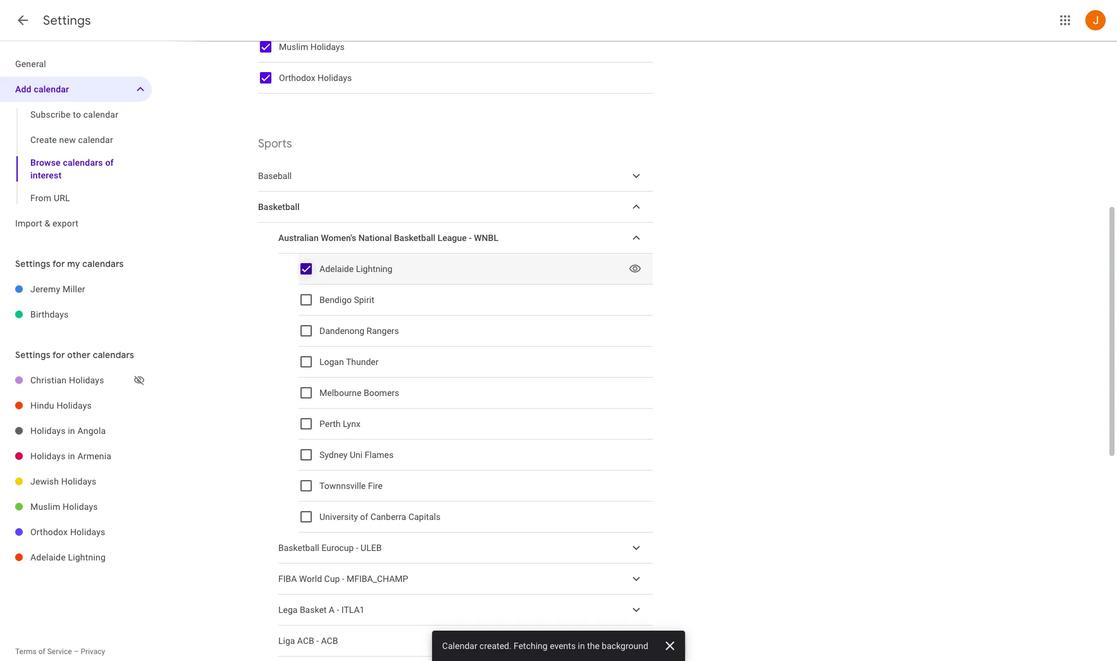 Task type: locate. For each thing, give the bounding box(es) containing it.
settings for other calendars tree
[[0, 368, 152, 570]]

acb down a
[[321, 636, 338, 646]]

basketball
[[258, 202, 300, 212], [394, 233, 436, 243], [278, 543, 319, 553]]

background
[[602, 641, 648, 651]]

in left angola
[[68, 426, 75, 436]]

melbourne
[[320, 388, 362, 398]]

- right liga
[[316, 636, 319, 646]]

- left uleb
[[356, 543, 358, 553]]

1 vertical spatial for
[[52, 349, 65, 361]]

settings right go back image
[[43, 13, 91, 28]]

birthdays tree item
[[0, 302, 152, 327]]

0 horizontal spatial adelaide
[[30, 552, 66, 562]]

1 horizontal spatial muslim holidays
[[279, 42, 345, 52]]

basketball up fiba
[[278, 543, 319, 553]]

0 vertical spatial basketball
[[258, 202, 300, 212]]

of right terms in the bottom left of the page
[[38, 647, 45, 656]]

settings
[[43, 13, 91, 28], [15, 258, 50, 270], [15, 349, 50, 361]]

0 vertical spatial settings
[[43, 13, 91, 28]]

1 vertical spatial orthodox
[[30, 527, 68, 537]]

holidays in angola tree item
[[0, 418, 152, 444]]

logan
[[320, 357, 344, 367]]

of down create new calendar
[[105, 158, 114, 168]]

calendars
[[63, 158, 103, 168], [82, 258, 124, 270], [93, 349, 134, 361]]

events
[[550, 641, 576, 651]]

basketball down baseball
[[258, 202, 300, 212]]

0 horizontal spatial orthodox holidays
[[30, 527, 105, 537]]

tree containing general
[[0, 51, 152, 236]]

muslim holidays inside tree item
[[30, 502, 98, 512]]

1 horizontal spatial lightning
[[356, 264, 393, 274]]

for left the 'my'
[[52, 258, 65, 270]]

settings for settings
[[43, 13, 91, 28]]

0 vertical spatial calendar
[[34, 84, 69, 94]]

armenia
[[77, 451, 111, 461]]

uleb
[[361, 543, 382, 553]]

2 vertical spatial settings
[[15, 349, 50, 361]]

1 vertical spatial of
[[360, 512, 368, 522]]

in inside tree item
[[68, 451, 75, 461]]

1 vertical spatial orthodox holidays
[[30, 527, 105, 537]]

women's
[[321, 233, 356, 243]]

sydney
[[320, 450, 348, 460]]

jeremy
[[30, 284, 60, 294]]

group containing subscribe to calendar
[[0, 102, 152, 211]]

boomers
[[364, 388, 399, 398]]

adelaide lightning link
[[30, 545, 152, 570]]

thunder
[[346, 357, 379, 367]]

in inside tree item
[[68, 426, 75, 436]]

0 horizontal spatial lightning
[[68, 552, 106, 562]]

0 horizontal spatial acb
[[297, 636, 314, 646]]

jeremy miller tree item
[[0, 276, 152, 302]]

muslim holidays tree item
[[0, 494, 152, 519]]

1 vertical spatial calendars
[[82, 258, 124, 270]]

0 vertical spatial for
[[52, 258, 65, 270]]

basketball eurocup - uleb
[[278, 543, 382, 553]]

calendar up subscribe
[[34, 84, 69, 94]]

adelaide up bendigo
[[320, 264, 354, 274]]

calendar right new
[[78, 135, 113, 145]]

1 vertical spatial muslim holidays
[[30, 502, 98, 512]]

1 for from the top
[[52, 258, 65, 270]]

export
[[53, 218, 78, 228]]

townnsville fire
[[320, 481, 383, 491]]

adelaide down orthodox holidays tree item
[[30, 552, 66, 562]]

0 vertical spatial calendars
[[63, 158, 103, 168]]

calendars inside browse calendars of interest
[[63, 158, 103, 168]]

calendars right the 'my'
[[82, 258, 124, 270]]

0 horizontal spatial muslim
[[30, 502, 60, 512]]

0 vertical spatial adelaide lightning
[[320, 264, 393, 274]]

in
[[68, 426, 75, 436], [68, 451, 75, 461], [578, 641, 585, 651]]

hindu holidays link
[[30, 393, 152, 418]]

adelaide lightning tree item
[[0, 545, 152, 570]]

settings up jeremy
[[15, 258, 50, 270]]

1 vertical spatial in
[[68, 451, 75, 461]]

basketball left league
[[394, 233, 436, 243]]

1 horizontal spatial muslim
[[279, 42, 308, 52]]

2 vertical spatial in
[[578, 641, 585, 651]]

lega
[[278, 605, 298, 615]]

christian holidays
[[30, 375, 104, 385]]

terms of service link
[[15, 647, 72, 656]]

christian holidays tree item
[[0, 368, 152, 393]]

lega basket a - itla1
[[278, 605, 365, 615]]

acb right liga
[[297, 636, 314, 646]]

calendars for my
[[82, 258, 124, 270]]

from
[[30, 193, 51, 203]]

calendars down create new calendar
[[63, 158, 103, 168]]

for left other
[[52, 349, 65, 361]]

terms
[[15, 647, 37, 656]]

liga acb - acb
[[278, 636, 338, 646]]

calendar right to
[[83, 109, 118, 120]]

import & export
[[15, 218, 78, 228]]

1 horizontal spatial orthodox holidays
[[279, 73, 352, 83]]

of left canberra
[[360, 512, 368, 522]]

lightning inside tree item
[[68, 552, 106, 562]]

terms of service – privacy
[[15, 647, 105, 656]]

add calendar
[[15, 84, 69, 94]]

1 vertical spatial adelaide
[[30, 552, 66, 562]]

settings up christian
[[15, 349, 50, 361]]

calendars right other
[[93, 349, 134, 361]]

basket
[[300, 605, 327, 615]]

created.
[[480, 641, 512, 651]]

wnbl
[[474, 233, 499, 243]]

bendigo
[[320, 295, 352, 305]]

0 vertical spatial orthodox holidays
[[279, 73, 352, 83]]

tree item
[[278, 657, 653, 661]]

canberra
[[371, 512, 406, 522]]

capitals
[[408, 512, 441, 522]]

- left wnbl
[[469, 233, 472, 243]]

2 for from the top
[[52, 349, 65, 361]]

university
[[320, 512, 358, 522]]

1 vertical spatial muslim
[[30, 502, 60, 512]]

0 vertical spatial in
[[68, 426, 75, 436]]

1 horizontal spatial acb
[[321, 636, 338, 646]]

–
[[74, 647, 79, 656]]

adelaide lightning inside tree item
[[30, 552, 106, 562]]

0 horizontal spatial muslim holidays
[[30, 502, 98, 512]]

settings heading
[[43, 13, 91, 28]]

lightning
[[356, 264, 393, 274], [68, 552, 106, 562]]

0 vertical spatial of
[[105, 158, 114, 168]]

fetching
[[514, 641, 548, 651]]

eurocup
[[322, 543, 354, 553]]

2 vertical spatial basketball
[[278, 543, 319, 553]]

0 horizontal spatial orthodox
[[30, 527, 68, 537]]

go back image
[[15, 13, 30, 28]]

liga
[[278, 636, 295, 646]]

calendar created. fetching events in the background
[[442, 641, 648, 651]]

0 vertical spatial muslim
[[279, 42, 308, 52]]

2 vertical spatial calendar
[[78, 135, 113, 145]]

jewish holidays
[[30, 476, 96, 487]]

basketball eurocup - uleb tree item
[[278, 533, 653, 564]]

in for angola
[[68, 426, 75, 436]]

-
[[469, 233, 472, 243], [356, 543, 358, 553], [342, 574, 345, 584], [337, 605, 339, 615], [316, 636, 319, 646]]

basketball tree item
[[258, 192, 653, 223]]

2 vertical spatial calendars
[[93, 349, 134, 361]]

- right cup
[[342, 574, 345, 584]]

calendar
[[442, 641, 477, 651]]

settings for settings for my calendars
[[15, 258, 50, 270]]

orthodox
[[279, 73, 315, 83], [30, 527, 68, 537]]

spirit
[[354, 295, 374, 305]]

1 vertical spatial settings
[[15, 258, 50, 270]]

calendars for other
[[93, 349, 134, 361]]

1 horizontal spatial of
[[105, 158, 114, 168]]

orthodox holidays
[[279, 73, 352, 83], [30, 527, 105, 537]]

0 horizontal spatial adelaide lightning
[[30, 552, 106, 562]]

0 vertical spatial orthodox
[[279, 73, 315, 83]]

0 vertical spatial lightning
[[356, 264, 393, 274]]

cup
[[324, 574, 340, 584]]

basketball for basketball
[[258, 202, 300, 212]]

1 vertical spatial lightning
[[68, 552, 106, 562]]

lightning down 'orthodox holidays' link
[[68, 552, 106, 562]]

fire
[[368, 481, 383, 491]]

lightning down national at the left top of page
[[356, 264, 393, 274]]

url
[[54, 193, 70, 203]]

adelaide lightning up spirit
[[320, 264, 393, 274]]

2 horizontal spatial of
[[360, 512, 368, 522]]

for
[[52, 258, 65, 270], [52, 349, 65, 361]]

fiba
[[278, 574, 297, 584]]

subscribe to calendar
[[30, 109, 118, 120]]

1 vertical spatial basketball
[[394, 233, 436, 243]]

in left armenia
[[68, 451, 75, 461]]

tree
[[0, 51, 152, 236]]

service
[[47, 647, 72, 656]]

2 vertical spatial of
[[38, 647, 45, 656]]

group
[[0, 102, 152, 211]]

fiba world cup - mfiba_champ
[[278, 574, 408, 584]]

1 vertical spatial calendar
[[83, 109, 118, 120]]

1 vertical spatial adelaide lightning
[[30, 552, 106, 562]]

0 vertical spatial adelaide
[[320, 264, 354, 274]]

adelaide
[[320, 264, 354, 274], [30, 552, 66, 562]]

muslim
[[279, 42, 308, 52], [30, 502, 60, 512]]

of inside browse calendars of interest
[[105, 158, 114, 168]]

1 horizontal spatial adelaide
[[320, 264, 354, 274]]

other
[[67, 349, 91, 361]]

browse
[[30, 158, 61, 168]]

hindu holidays
[[30, 400, 92, 411]]

in left the at the right of the page
[[578, 641, 585, 651]]

1 horizontal spatial orthodox
[[279, 73, 315, 83]]

baseball tree item
[[258, 161, 653, 192]]

0 horizontal spatial of
[[38, 647, 45, 656]]

adelaide lightning down orthodox holidays tree item
[[30, 552, 106, 562]]

australian women's national basketball league - wnbl tree item
[[278, 223, 653, 254]]



Task type: vqa. For each thing, say whether or not it's contained in the screenshot.
calendar
yes



Task type: describe. For each thing, give the bounding box(es) containing it.
birthdays
[[30, 309, 69, 320]]

itla1
[[341, 605, 365, 615]]

privacy
[[81, 647, 105, 656]]

- right a
[[337, 605, 339, 615]]

world
[[299, 574, 322, 584]]

settings for my calendars tree
[[0, 276, 152, 327]]

0 vertical spatial muslim holidays
[[279, 42, 345, 52]]

holidays inside tree item
[[30, 426, 66, 436]]

lega basket a - itla1 tree item
[[278, 595, 653, 626]]

national
[[358, 233, 392, 243]]

a
[[329, 605, 335, 615]]

of for university of canberra capitals
[[360, 512, 368, 522]]

muslim inside muslim holidays link
[[30, 502, 60, 512]]

jewish holidays link
[[30, 469, 152, 494]]

subscribe
[[30, 109, 71, 120]]

holidays in angola
[[30, 426, 106, 436]]

lynx
[[343, 419, 361, 429]]

australian
[[278, 233, 319, 243]]

interest
[[30, 170, 62, 180]]

basketball for basketball eurocup - uleb
[[278, 543, 319, 553]]

perth lynx
[[320, 419, 361, 429]]

holidays in armenia
[[30, 451, 111, 461]]

holidays in armenia tree item
[[0, 444, 152, 469]]

in for armenia
[[68, 451, 75, 461]]

of for terms of service – privacy
[[38, 647, 45, 656]]

privacy link
[[81, 647, 105, 656]]

flames
[[365, 450, 394, 460]]

rangers
[[367, 326, 399, 336]]

my
[[67, 258, 80, 270]]

australian women's national basketball league - wnbl
[[278, 233, 499, 243]]

2 acb from the left
[[321, 636, 338, 646]]

orthodox holidays inside 'orthodox holidays' link
[[30, 527, 105, 537]]

import
[[15, 218, 42, 228]]

dandenong rangers
[[320, 326, 399, 336]]

perth
[[320, 419, 341, 429]]

adelaide inside tree item
[[30, 552, 66, 562]]

add
[[15, 84, 31, 94]]

jewish
[[30, 476, 59, 487]]

to
[[73, 109, 81, 120]]

melbourne boomers
[[320, 388, 399, 398]]

new
[[59, 135, 76, 145]]

&
[[45, 218, 50, 228]]

christian
[[30, 375, 67, 385]]

jeremy miller
[[30, 284, 85, 294]]

league
[[438, 233, 467, 243]]

settings for other calendars
[[15, 349, 134, 361]]

add calendar tree item
[[0, 77, 152, 102]]

birthdays link
[[30, 302, 152, 327]]

bendigo spirit
[[320, 295, 374, 305]]

sports
[[258, 137, 292, 151]]

hindu
[[30, 400, 54, 411]]

christian holidays link
[[30, 368, 132, 393]]

calendar inside tree item
[[34, 84, 69, 94]]

for for other
[[52, 349, 65, 361]]

orthodox inside tree item
[[30, 527, 68, 537]]

1 acb from the left
[[297, 636, 314, 646]]

the
[[587, 641, 600, 651]]

mfiba_champ
[[347, 574, 408, 584]]

dandenong
[[320, 326, 365, 336]]

settings for my calendars
[[15, 258, 124, 270]]

orthodox holidays tree item
[[0, 519, 152, 545]]

holidays in angola link
[[30, 418, 152, 444]]

settings for settings for other calendars
[[15, 349, 50, 361]]

jewish holidays tree item
[[0, 469, 152, 494]]

angola
[[77, 426, 106, 436]]

create new calendar
[[30, 135, 113, 145]]

townnsville
[[320, 481, 366, 491]]

for for my
[[52, 258, 65, 270]]

fiba world cup - mfiba_champ tree item
[[278, 564, 653, 595]]

logan thunder
[[320, 357, 379, 367]]

hindu holidays tree item
[[0, 393, 152, 418]]

uni
[[350, 450, 363, 460]]

muslim holidays link
[[30, 494, 152, 519]]

calendar for subscribe to calendar
[[83, 109, 118, 120]]

baseball
[[258, 171, 292, 181]]

browse calendars of interest
[[30, 158, 114, 180]]

calendar for create new calendar
[[78, 135, 113, 145]]

holidays in armenia link
[[30, 444, 152, 469]]

sydney uni flames
[[320, 450, 394, 460]]

orthodox holidays link
[[30, 519, 152, 545]]

university of canberra capitals
[[320, 512, 441, 522]]

general
[[15, 59, 46, 69]]

from url
[[30, 193, 70, 203]]

1 horizontal spatial adelaide lightning
[[320, 264, 393, 274]]



